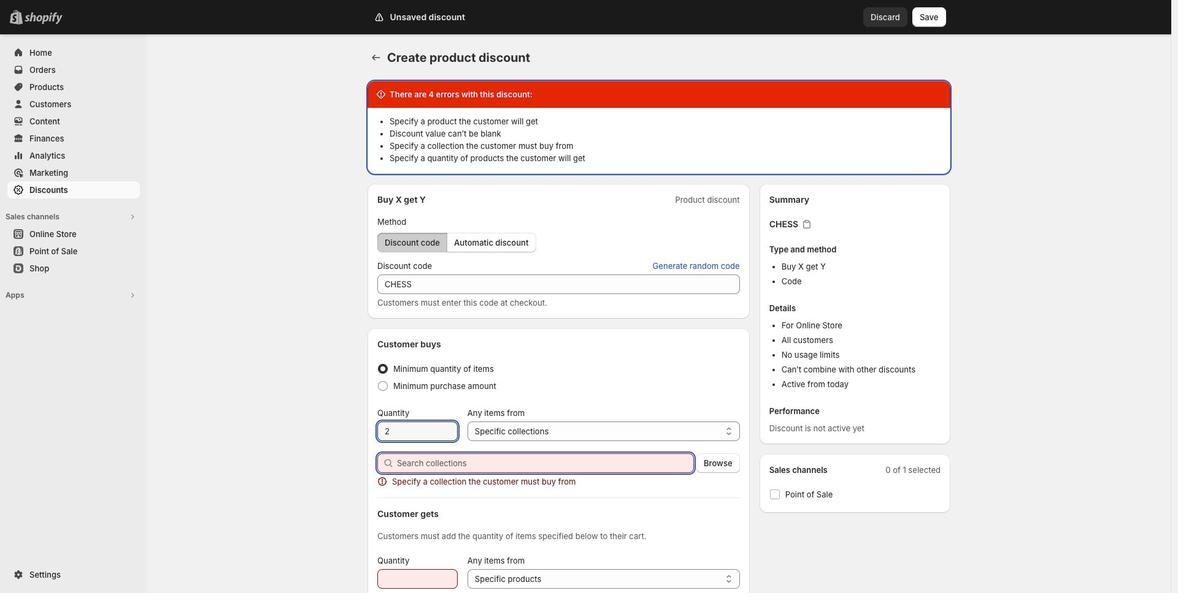 Task type: vqa. For each thing, say whether or not it's contained in the screenshot.
SEARCH COLLECTIONS Text Box
yes



Task type: locate. For each thing, give the bounding box(es) containing it.
None text field
[[377, 570, 458, 590]]

Search collections text field
[[397, 454, 694, 474]]

None text field
[[377, 275, 740, 295], [377, 422, 458, 442], [377, 275, 740, 295], [377, 422, 458, 442]]



Task type: describe. For each thing, give the bounding box(es) containing it.
shopify image
[[25, 12, 63, 25]]



